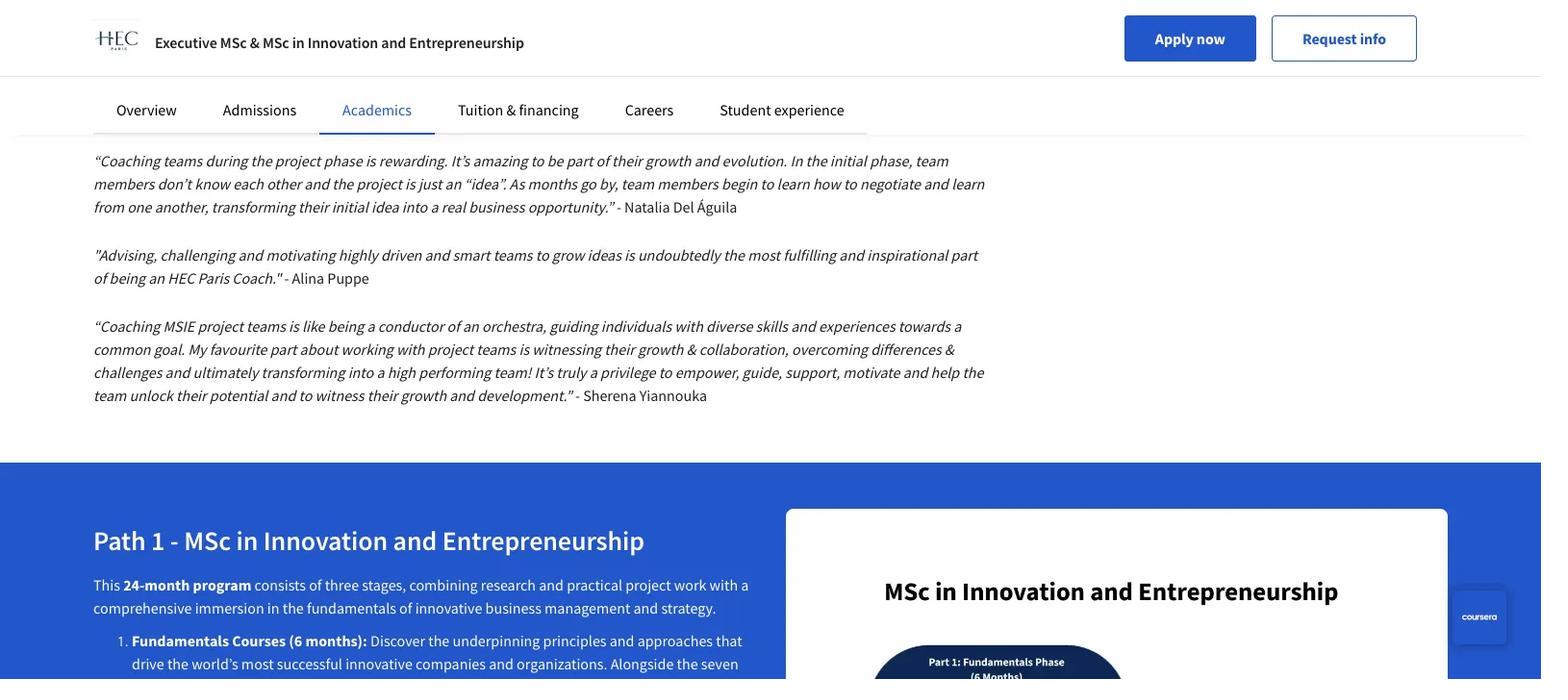 Task type: describe. For each thing, give the bounding box(es) containing it.
2
[[541, 677, 549, 679]]

1 vertical spatial initial
[[332, 197, 368, 217]]

elective
[[592, 677, 642, 679]]

20
[[295, 0, 310, 14]]

month
[[145, 575, 190, 595]]

differences
[[871, 340, 942, 359]]

witness
[[315, 386, 364, 405]]

from inside both program paths have 20 course modules, facilitated interactive webinars and team coaching from hec paris on- campus faculty, business leaders and alumni.
[[388, 18, 418, 38]]

the inside "coaching msie project teams is like being a conductor of an orchestra, guiding individuals with diverse skills and experiences towards a common goal. my favourite part about working with project teams is witnessing their growth & collaboration, overcoming differences & challenges and ultimately transforming into a high performing team! it's truly a privilege to empower, guide, support, motivate and help the team unlock their potential and to witness their growth and development."
[[963, 363, 984, 382]]

2 learn from the left
[[952, 174, 985, 193]]

experiences
[[819, 317, 896, 336]]

- for - alina puppe
[[284, 269, 289, 288]]

tuition & financing
[[458, 100, 579, 119]]

águila
[[697, 197, 737, 217]]

of inside you'll also receive personalized support and coaching from hec paris professors. hear from hec team project coaches on their experience of coaching teams during the project phase:
[[977, 80, 990, 99]]

motivating
[[266, 245, 335, 265]]

courses
[[232, 631, 286, 650]]

opportunity."
[[528, 197, 614, 217]]

team!
[[494, 363, 532, 382]]

an inside "coaching teams during the project phase is rewarding. it's amazing to be part of their growth and evolution. in the initial phase, team members don't know each other and the project is just an "idea". as months go by, team members begin to learn how to negotiate and learn from one another, transforming their initial idea into a real business opportunity."
[[445, 174, 461, 193]]

approaches
[[638, 631, 713, 650]]

and right potential on the left bottom
[[271, 386, 296, 405]]

teams up team!
[[477, 340, 516, 359]]

teams up favourite
[[246, 317, 286, 336]]

& down paths
[[250, 33, 260, 52]]

to down evolution.
[[761, 174, 774, 193]]

is right phase
[[366, 151, 376, 170]]

phase,
[[870, 151, 913, 170]]

to right "how"
[[844, 174, 857, 193]]

0 horizontal spatial experience
[[774, 100, 845, 119]]

privilege
[[601, 363, 656, 382]]

2 members from the left
[[658, 174, 719, 193]]

like
[[302, 317, 325, 336]]

the up each
[[251, 151, 272, 170]]

academics
[[343, 100, 412, 119]]

performing
[[419, 363, 491, 382]]

paris inside both program paths have 20 course modules, facilitated interactive webinars and team coaching from hec paris on- campus faculty, business leaders and alumni.
[[451, 18, 483, 38]]

and right fulfilling
[[839, 245, 864, 265]]

management
[[545, 598, 631, 618]]

project up idea
[[357, 174, 402, 193]]

organizations.
[[517, 654, 608, 674]]

executive
[[155, 33, 217, 52]]

this
[[93, 575, 120, 595]]

0 horizontal spatial with
[[397, 340, 425, 359]]

don't
[[157, 174, 192, 193]]

project up favourite
[[198, 317, 243, 336]]

of inside the "advising, challenging and motivating highly driven and smart teams to grow ideas is undoubtedly the most fulfilling and inspirational part of being an hec paris coach."
[[93, 269, 106, 288]]

1 vertical spatial coaching
[[377, 80, 435, 99]]

teams inside you'll also receive personalized support and coaching from hec paris professors. hear from hec team project coaches on their experience of coaching teams during the project phase:
[[154, 103, 194, 122]]

and down performing at the left of page
[[450, 386, 474, 405]]

- sherena yiannouka
[[572, 386, 707, 405]]

challenges
[[93, 363, 162, 382]]

business inside "coaching teams during the project phase is rewarding. it's amazing to be part of their growth and evolution. in the initial phase, team members don't know each other and the project is just an "idea". as months go by, team members begin to learn how to negotiate and learn from one another, transforming their initial idea into a real business opportunity."
[[469, 197, 525, 217]]

project up other
[[275, 151, 321, 170]]

smart
[[453, 245, 490, 265]]

and right 'leaders'
[[343, 41, 367, 61]]

"coaching teams during the project phase is rewarding. it's amazing to be part of their growth and evolution. in the initial phase, team members don't know each other and the project is just an "idea". as months go by, team members begin to learn how to negotiate and learn from one another, transforming their initial idea into a real business opportunity."
[[93, 151, 985, 217]]

from up the tuition
[[438, 80, 469, 99]]

and up alongside
[[610, 631, 635, 650]]

courses.
[[645, 677, 698, 679]]

and right negotiate
[[924, 174, 949, 193]]

"coaching msie project teams is like being a conductor of an orchestra, guiding individuals with diverse skills and experiences towards a common goal. my favourite part about working with project teams is witnessing their growth & collaboration, overcoming differences & challenges and ultimately transforming into a high performing team! it's truly a privilege to empower, guide, support, motivate and help the team unlock their potential and to witness their growth and development."
[[93, 317, 984, 405]]

hec paris logo image
[[93, 19, 140, 65]]

you'll
[[219, 677, 254, 679]]

another,
[[155, 197, 208, 217]]

"advising,
[[93, 245, 157, 265]]

academics link
[[343, 100, 412, 119]]

grow
[[552, 245, 585, 265]]

business for 20
[[233, 41, 289, 61]]

immersion
[[195, 598, 264, 618]]

in for -
[[236, 524, 258, 558]]

you'll
[[93, 80, 128, 99]]

& up empower,
[[687, 340, 696, 359]]

is down the orchestra,
[[519, 340, 529, 359]]

webinars
[[201, 18, 260, 38]]

and inside you'll also receive personalized support and coaching from hec paris professors. hear from hec team project coaches on their experience of coaching teams during the project phase:
[[350, 80, 374, 99]]

in inside consists of three stages, combining research and practical project work with a comprehensive immersion in the fundamentals of innovative business management and strategy.
[[267, 598, 280, 618]]

modules,
[[359, 0, 419, 14]]

a left high
[[377, 363, 384, 382]]

and right skills
[[791, 317, 816, 336]]

2 vertical spatial coaching
[[93, 103, 151, 122]]

being inside the "advising, challenging and motivating highly driven and smart teams to grow ideas is undoubtedly the most fulfilling and inspirational part of being an hec paris coach."
[[109, 269, 145, 288]]

stages,
[[362, 575, 406, 595]]

being inside "coaching msie project teams is like being a conductor of an orchestra, guiding individuals with diverse skills and experiences towards a common goal. my favourite part about working with project teams is witnessing their growth & collaboration, overcoming differences & challenges and ultimately transforming into a high performing team! it's truly a privilege to empower, guide, support, motivate and help the team unlock their potential and to witness their growth and development."
[[328, 317, 364, 336]]

other
[[267, 174, 301, 193]]

"coaching for "coaching msie project teams is like being a conductor of an orchestra, guiding individuals with diverse skills and experiences towards a common goal. my favourite part about working with project teams is witnessing their growth & collaboration, overcoming differences & challenges and ultimately transforming into a high performing team! it's truly a privilege to empower, guide, support, motivate and help the team unlock their potential and to witness their growth and development."
[[93, 317, 160, 336]]

- for - natalia del águila
[[617, 197, 622, 217]]

their up "by,"
[[612, 151, 643, 170]]

- natalia del águila
[[617, 197, 737, 217]]

paris inside the "advising, challenging and motivating highly driven and smart teams to grow ideas is undoubtedly the most fulfilling and inspirational part of being an hec paris coach."
[[198, 269, 229, 288]]

and up combining
[[393, 524, 437, 558]]

project up performing at the left of page
[[428, 340, 474, 359]]

msc for &
[[263, 33, 289, 52]]

msie
[[163, 317, 195, 336]]

is left just
[[405, 174, 415, 193]]

0 vertical spatial initial
[[830, 151, 867, 170]]

a inside "coaching teams during the project phase is rewarding. it's amazing to be part of their growth and evolution. in the initial phase, team members don't know each other and the project is just an "idea". as months go by, team members begin to learn how to negotiate and learn from one another, transforming their initial idea into a real business opportunity."
[[431, 197, 438, 217]]

(6
[[289, 631, 302, 650]]

transforming inside "coaching msie project teams is like being a conductor of an orchestra, guiding individuals with diverse skills and experiences towards a common goal. my favourite part about working with project teams is witnessing their growth & collaboration, overcoming differences & challenges and ultimately transforming into a high performing team! it's truly a privilege to empower, guide, support, motivate and help the team unlock their potential and to witness their growth and development."
[[261, 363, 345, 382]]

fundamentals
[[307, 598, 396, 618]]

and up coach."
[[238, 245, 263, 265]]

skills
[[756, 317, 788, 336]]

and up "águila"
[[695, 151, 719, 170]]

project
[[747, 80, 792, 99]]

their up privilege
[[605, 340, 635, 359]]

part inside the "advising, challenging and motivating highly driven and smart teams to grow ideas is undoubtedly the most fulfilling and inspirational part of being an hec paris coach."
[[951, 245, 978, 265]]

1 vertical spatial program
[[193, 575, 252, 595]]

the up companies
[[429, 631, 450, 650]]

2 group from the left
[[498, 677, 538, 679]]

1 members from the left
[[93, 174, 154, 193]]

apply now button
[[1125, 15, 1257, 62]]

coaching inside both program paths have 20 course modules, facilitated interactive webinars and team coaching from hec paris on- campus faculty, business leaders and alumni.
[[327, 18, 384, 38]]

their down high
[[367, 386, 398, 405]]

paris inside you'll also receive personalized support and coaching from hec paris professors. hear from hec team project coaches on their experience of coaching teams during the project phase:
[[502, 80, 534, 99]]

alumni.
[[370, 41, 419, 61]]

hec up the tuition
[[472, 80, 499, 99]]

discover the underpinning principles and approaches that drive the world's most successful innovative companies and organizations. alongside the seven core courses, you'll choose to complete either group 1 or group 2 of the elective courses.
[[132, 631, 743, 679]]

receive
[[161, 80, 207, 99]]

evolution.
[[722, 151, 787, 170]]

with inside consists of three stages, combining research and practical project work with a comprehensive immersion in the fundamentals of innovative business management and strategy.
[[710, 575, 738, 595]]

is left like on the left top
[[289, 317, 299, 336]]

leaders
[[293, 41, 340, 61]]

"advising, challenging and motivating highly driven and smart teams to grow ideas is undoubtedly the most fulfilling and inspirational part of being an hec paris coach."
[[93, 245, 978, 288]]

driven
[[381, 245, 422, 265]]

coaches
[[795, 80, 848, 99]]

professors.
[[537, 80, 608, 99]]

the down organizations. at the bottom left of the page
[[568, 677, 589, 679]]

principles
[[543, 631, 607, 650]]

their down other
[[298, 197, 329, 217]]

apply now
[[1156, 29, 1226, 48]]

business for combining
[[486, 598, 542, 618]]

yiannouka
[[640, 386, 707, 405]]

consists of three stages, combining research and practical project work with a comprehensive immersion in the fundamentals of innovative business management and strategy.
[[93, 575, 749, 618]]

part inside "coaching teams during the project phase is rewarding. it's amazing to be part of their growth and evolution. in the initial phase, team members don't know each other and the project is just an "idea". as months go by, team members begin to learn how to negotiate and learn from one another, transforming their initial idea into a real business opportunity."
[[567, 151, 593, 170]]

growth inside "coaching teams during the project phase is rewarding. it's amazing to be part of their growth and evolution. in the initial phase, team members don't know each other and the project is just an "idea". as months go by, team members begin to learn how to negotiate and learn from one another, transforming their initial idea into a real business opportunity."
[[646, 151, 691, 170]]

consists
[[255, 575, 306, 595]]

course
[[313, 0, 356, 14]]

and left 'strategy.'
[[634, 598, 659, 618]]

the inside you'll also receive personalized support and coaching from hec paris professors. hear from hec team project coaches on their experience of coaching teams during the project phase:
[[242, 103, 263, 122]]

both program paths have 20 course modules, facilitated interactive webinars and team coaching from hec paris on- campus faculty, business leaders and alumni.
[[129, 0, 508, 61]]

from up careers
[[644, 80, 675, 99]]

innovation for -
[[264, 524, 388, 558]]

months
[[528, 174, 577, 193]]

sherena
[[583, 386, 637, 405]]

either
[[387, 677, 425, 679]]

and up or
[[489, 654, 514, 674]]

on
[[851, 80, 867, 99]]

into inside "coaching teams during the project phase is rewarding. it's amazing to be part of their growth and evolution. in the initial phase, team members don't know each other and the project is just an "idea". as months go by, team members begin to learn how to negotiate and learn from one another, transforming their initial idea into a real business opportunity."
[[402, 197, 428, 217]]

and up management
[[539, 575, 564, 595]]

financing
[[519, 100, 579, 119]]

just
[[419, 174, 442, 193]]

a right towards
[[954, 317, 962, 336]]

and down the differences
[[903, 363, 928, 382]]

favourite
[[210, 340, 267, 359]]

most inside the "advising, challenging and motivating highly driven and smart teams to grow ideas is undoubtedly the most fulfilling and inspirational part of being an hec paris coach."
[[748, 245, 780, 265]]

or
[[482, 677, 495, 679]]

2 vertical spatial growth
[[401, 386, 447, 405]]

empower,
[[675, 363, 739, 382]]

into inside "coaching msie project teams is like being a conductor of an orchestra, guiding individuals with diverse skills and experiences towards a common goal. my favourite part about working with project teams is witnessing their growth & collaboration, overcoming differences & challenges and ultimately transforming into a high performing team! it's truly a privilege to empower, guide, support, motivate and help the team unlock their potential and to witness their growth and development."
[[348, 363, 374, 382]]

- for - sherena yiannouka
[[575, 386, 580, 405]]

research
[[481, 575, 536, 595]]

highly
[[339, 245, 378, 265]]



Task type: vqa. For each thing, say whether or not it's contained in the screenshot.


Task type: locate. For each thing, give the bounding box(es) containing it.
0 vertical spatial most
[[748, 245, 780, 265]]

is inside the "advising, challenging and motivating highly driven and smart teams to grow ideas is undoubtedly the most fulfilling and inspirational part of being an hec paris coach."
[[625, 245, 635, 265]]

0 vertical spatial during
[[197, 103, 239, 122]]

2 horizontal spatial paris
[[502, 80, 534, 99]]

part left "about"
[[270, 340, 297, 359]]

innovative up complete
[[346, 654, 413, 674]]

0 horizontal spatial into
[[348, 363, 374, 382]]

growth down individuals
[[638, 340, 684, 359]]

goal.
[[154, 340, 185, 359]]

three
[[325, 575, 359, 595]]

24-
[[123, 575, 145, 595]]

entrepreneurship for executive msc & msc in innovation and entrepreneurship
[[409, 33, 524, 52]]

negotiate
[[860, 174, 921, 193]]

group down companies
[[428, 677, 468, 679]]

1 vertical spatial innovation
[[264, 524, 388, 558]]

msc up this 24-month program
[[184, 524, 231, 558]]

natalia
[[625, 197, 670, 217]]

faculty,
[[183, 41, 230, 61]]

1 horizontal spatial most
[[748, 245, 780, 265]]

most left fulfilling
[[748, 245, 780, 265]]

their inside you'll also receive personalized support and coaching from hec paris professors. hear from hec team project coaches on their experience of coaching teams during the project phase:
[[870, 80, 901, 99]]

teams right smart
[[493, 245, 533, 265]]

1 horizontal spatial experience
[[904, 80, 974, 99]]

0 horizontal spatial most
[[241, 654, 274, 674]]

0 vertical spatial "coaching
[[93, 151, 160, 170]]

1 vertical spatial being
[[328, 317, 364, 336]]

by,
[[600, 174, 618, 193]]

0 vertical spatial entrepreneurship
[[409, 33, 524, 52]]

being
[[109, 269, 145, 288], [328, 317, 364, 336]]

1 horizontal spatial initial
[[830, 151, 867, 170]]

to inside the "advising, challenging and motivating highly driven and smart teams to grow ideas is undoubtedly the most fulfilling and inspirational part of being an hec paris coach."
[[536, 245, 549, 265]]

0 vertical spatial into
[[402, 197, 428, 217]]

1 horizontal spatial in
[[267, 598, 280, 618]]

0 vertical spatial transforming
[[212, 197, 295, 217]]

0 vertical spatial an
[[445, 174, 461, 193]]

1 group from the left
[[428, 677, 468, 679]]

0 horizontal spatial initial
[[332, 197, 368, 217]]

a right work
[[741, 575, 749, 595]]

0 horizontal spatial learn
[[777, 174, 810, 193]]

2 vertical spatial in
[[267, 598, 280, 618]]

common
[[93, 340, 151, 359]]

and down have
[[263, 18, 287, 38]]

growth down high
[[401, 386, 447, 405]]

drive
[[132, 654, 164, 674]]

it's inside "coaching teams during the project phase is rewarding. it's amazing to be part of their growth and evolution. in the initial phase, team members don't know each other and the project is just an "idea". as months go by, team members begin to learn how to negotiate and learn from one another, transforming their initial idea into a real business opportunity."
[[451, 151, 470, 170]]

project left work
[[626, 575, 671, 595]]

0 vertical spatial with
[[675, 317, 703, 336]]

1 vertical spatial "coaching
[[93, 317, 160, 336]]

business down "idea".
[[469, 197, 525, 217]]

to left be
[[531, 151, 544, 170]]

the up courses,
[[167, 654, 189, 674]]

the down personalized
[[242, 103, 263, 122]]

& up help
[[945, 340, 954, 359]]

initial
[[830, 151, 867, 170], [332, 197, 368, 217]]

overview
[[116, 100, 177, 119]]

in
[[791, 151, 803, 170]]

innovative down combining
[[415, 598, 483, 618]]

"coaching inside "coaching msie project teams is like being a conductor of an orchestra, guiding individuals with diverse skills and experiences towards a common goal. my favourite part about working with project teams is witnessing their growth & collaboration, overcoming differences & challenges and ultimately transforming into a high performing team! it's truly a privilege to empower, guide, support, motivate and help the team unlock their potential and to witness their growth and development."
[[93, 317, 160, 336]]

0 vertical spatial part
[[567, 151, 593, 170]]

part inside "coaching msie project teams is like being a conductor of an orchestra, guiding individuals with diverse skills and experiences towards a common goal. my favourite part about working with project teams is witnessing their growth & collaboration, overcoming differences & challenges and ultimately transforming into a high performing team! it's truly a privilege to empower, guide, support, motivate and help the team unlock their potential and to witness their growth and development."
[[270, 340, 297, 359]]

paths
[[222, 0, 258, 14]]

1 horizontal spatial into
[[402, 197, 428, 217]]

project inside consists of three stages, combining research and practical project work with a comprehensive immersion in the fundamentals of innovative business management and strategy.
[[626, 575, 671, 595]]

hec inside both program paths have 20 course modules, facilitated interactive webinars and team coaching from hec paris on- campus faculty, business leaders and alumni.
[[421, 18, 448, 38]]

1
[[151, 524, 165, 558], [471, 677, 478, 679]]

team inside both program paths have 20 course modules, facilitated interactive webinars and team coaching from hec paris on- campus faculty, business leaders and alumni.
[[291, 18, 323, 38]]

"coaching for "coaching teams during the project phase is rewarding. it's amazing to be part of their growth and evolution. in the initial phase, team members don't know each other and the project is just an "idea". as months go by, team members begin to learn how to negotiate and learn from one another, transforming their initial idea into a real business opportunity."
[[93, 151, 160, 170]]

2 vertical spatial an
[[463, 317, 479, 336]]

&
[[250, 33, 260, 52], [507, 100, 516, 119], [687, 340, 696, 359], [945, 340, 954, 359]]

teams down receive
[[154, 103, 194, 122]]

how
[[813, 174, 841, 193]]

tuition
[[458, 100, 504, 119]]

unlock
[[129, 386, 173, 405]]

during inside "coaching teams during the project phase is rewarding. it's amazing to be part of their growth and evolution. in the initial phase, team members don't know each other and the project is just an "idea". as months go by, team members begin to learn how to negotiate and learn from one another, transforming their initial idea into a real business opportunity."
[[205, 151, 248, 170]]

& right the tuition
[[507, 100, 516, 119]]

msc down have
[[263, 33, 289, 52]]

work
[[674, 575, 707, 595]]

go
[[581, 174, 596, 193]]

begin
[[722, 174, 758, 193]]

1 vertical spatial in
[[236, 524, 258, 558]]

2 vertical spatial business
[[486, 598, 542, 618]]

innovation
[[308, 33, 378, 52], [264, 524, 388, 558]]

a inside consists of three stages, combining research and practical project work with a comprehensive immersion in the fundamentals of innovative business management and strategy.
[[741, 575, 749, 595]]

to down successful
[[307, 677, 320, 679]]

-
[[617, 197, 622, 217], [284, 269, 289, 288], [575, 386, 580, 405], [170, 524, 179, 558]]

challenging
[[160, 245, 235, 265]]

puppe
[[328, 269, 369, 288]]

most down "courses"
[[241, 654, 274, 674]]

group left 2
[[498, 677, 538, 679]]

a up working
[[367, 317, 375, 336]]

careers link
[[625, 100, 674, 119]]

1 horizontal spatial an
[[445, 174, 461, 193]]

and down modules,
[[381, 33, 406, 52]]

2 vertical spatial part
[[270, 340, 297, 359]]

request info
[[1303, 29, 1387, 48]]

idea
[[371, 197, 399, 217]]

fundamentals courses (6 months):
[[132, 631, 371, 650]]

the down consists
[[283, 598, 304, 618]]

teams inside the "advising, challenging and motivating highly driven and smart teams to grow ideas is undoubtedly the most fulfilling and inspirational part of being an hec paris coach."
[[493, 245, 533, 265]]

1 horizontal spatial 1
[[471, 677, 478, 679]]

program up interactive
[[163, 0, 219, 14]]

0 horizontal spatial an
[[148, 269, 165, 288]]

transforming inside "coaching teams during the project phase is rewarding. it's amazing to be part of their growth and evolution. in the initial phase, team members don't know each other and the project is just an "idea". as months go by, team members begin to learn how to negotiate and learn from one another, transforming their initial idea into a real business opportunity."
[[212, 197, 295, 217]]

1 vertical spatial most
[[241, 654, 274, 674]]

program inside both program paths have 20 course modules, facilitated interactive webinars and team coaching from hec paris on- campus faculty, business leaders and alumni.
[[163, 0, 219, 14]]

the down "águila"
[[724, 245, 745, 265]]

the down phase
[[332, 174, 353, 193]]

"coaching up one
[[93, 151, 160, 170]]

business down research
[[486, 598, 542, 618]]

1 vertical spatial paris
[[502, 80, 534, 99]]

business inside both program paths have 20 course modules, facilitated interactive webinars and team coaching from hec paris on- campus faculty, business leaders and alumni.
[[233, 41, 289, 61]]

personalized
[[210, 80, 293, 99]]

seven
[[701, 654, 739, 674]]

1 vertical spatial 1
[[471, 677, 478, 679]]

"coaching
[[93, 151, 160, 170], [93, 317, 160, 336]]

an inside the "advising, challenging and motivating highly driven and smart teams to grow ideas is undoubtedly the most fulfilling and inspirational part of being an hec paris coach."
[[148, 269, 165, 288]]

learn down in
[[777, 174, 810, 193]]

teams inside "coaching teams during the project phase is rewarding. it's amazing to be part of their growth and evolution. in the initial phase, team members don't know each other and the project is just an "idea". as months go by, team members begin to learn how to negotiate and learn from one another, transforming their initial idea into a real business opportunity."
[[163, 151, 202, 170]]

1 horizontal spatial part
[[567, 151, 593, 170]]

1 horizontal spatial innovative
[[415, 598, 483, 618]]

a left real
[[431, 197, 438, 217]]

1 vertical spatial into
[[348, 363, 374, 382]]

1 vertical spatial an
[[148, 269, 165, 288]]

1 vertical spatial business
[[469, 197, 525, 217]]

from up alumni. in the left of the page
[[388, 18, 418, 38]]

during down personalized
[[197, 103, 239, 122]]

is right ideas
[[625, 245, 635, 265]]

combining
[[409, 575, 478, 595]]

2 horizontal spatial in
[[292, 33, 305, 52]]

strategy.
[[662, 598, 716, 618]]

0 vertical spatial in
[[292, 33, 305, 52]]

project inside you'll also receive personalized support and coaching from hec paris professors. hear from hec team project coaches on their experience of coaching teams during the project phase:
[[266, 103, 312, 122]]

their right unlock
[[176, 386, 207, 405]]

members up one
[[93, 174, 154, 193]]

2 vertical spatial with
[[710, 575, 738, 595]]

0 vertical spatial being
[[109, 269, 145, 288]]

and down goal.
[[165, 363, 190, 382]]

interactive
[[129, 18, 198, 38]]

rewarding.
[[379, 151, 448, 170]]

0 horizontal spatial innovative
[[346, 654, 413, 674]]

from
[[388, 18, 418, 38], [438, 80, 469, 99], [644, 80, 675, 99], [93, 197, 124, 217]]

their right on
[[870, 80, 901, 99]]

innovative inside discover the underpinning principles and approaches that drive the world's most successful innovative companies and organizations. alongside the seven core courses, you'll choose to complete either group 1 or group 2 of the elective courses.
[[346, 654, 413, 674]]

0 vertical spatial business
[[233, 41, 289, 61]]

you'll also receive personalized support and coaching from hec paris professors. hear from hec team project coaches on their experience of coaching teams during the project phase:
[[93, 80, 990, 122]]

1 vertical spatial it's
[[535, 363, 554, 382]]

1 horizontal spatial with
[[675, 317, 703, 336]]

and right other
[[304, 174, 329, 193]]

experience inside you'll also receive personalized support and coaching from hec paris professors. hear from hec team project coaches on their experience of coaching teams during the project phase:
[[904, 80, 974, 99]]

is
[[366, 151, 376, 170], [405, 174, 415, 193], [625, 245, 635, 265], [289, 317, 299, 336], [519, 340, 529, 359]]

entrepreneurship for path 1 - msc in innovation and entrepreneurship
[[442, 524, 645, 558]]

msc down paths
[[220, 33, 247, 52]]

the inside consists of three stages, combining research and practical project work with a comprehensive immersion in the fundamentals of innovative business management and strategy.
[[283, 598, 304, 618]]

teams up don't at top left
[[163, 151, 202, 170]]

paris up "tuition & financing" 'link' on the top of the page
[[502, 80, 534, 99]]

know
[[195, 174, 230, 193]]

the right in
[[806, 151, 827, 170]]

of inside "coaching msie project teams is like being a conductor of an orchestra, guiding individuals with diverse skills and experiences towards a common goal. my favourite part about working with project teams is witnessing their growth & collaboration, overcoming differences & challenges and ultimately transforming into a high performing team! it's truly a privilege to empower, guide, support, motivate and help the team unlock their potential and to witness their growth and development."
[[447, 317, 460, 336]]

diverse
[[706, 317, 753, 336]]

real
[[441, 197, 466, 217]]

world's
[[192, 654, 238, 674]]

path
[[93, 524, 146, 558]]

0 vertical spatial innovation
[[308, 33, 378, 52]]

an down "advising,
[[148, 269, 165, 288]]

potential
[[210, 386, 268, 405]]

of inside discover the underpinning principles and approaches that drive the world's most successful innovative companies and organizations. alongside the seven core courses, you'll choose to complete either group 1 or group 2 of the elective courses.
[[552, 677, 565, 679]]

business
[[233, 41, 289, 61], [469, 197, 525, 217], [486, 598, 542, 618]]

phase:
[[315, 103, 358, 122]]

to inside discover the underpinning principles and approaches that drive the world's most successful innovative companies and organizations. alongside the seven core courses, you'll choose to complete either group 1 or group 2 of the elective courses.
[[307, 677, 320, 679]]

innovation up three
[[264, 524, 388, 558]]

hec inside the "advising, challenging and motivating highly driven and smart teams to grow ideas is undoubtedly the most fulfilling and inspirational part of being an hec paris coach."
[[168, 269, 195, 288]]

to
[[531, 151, 544, 170], [761, 174, 774, 193], [844, 174, 857, 193], [536, 245, 549, 265], [659, 363, 672, 382], [299, 386, 312, 405], [307, 677, 320, 679]]

0 horizontal spatial being
[[109, 269, 145, 288]]

coaching up academics link
[[377, 80, 435, 99]]

their
[[870, 80, 901, 99], [612, 151, 643, 170], [298, 197, 329, 217], [605, 340, 635, 359], [176, 386, 207, 405], [367, 386, 398, 405]]

0 vertical spatial paris
[[451, 18, 483, 38]]

1 vertical spatial with
[[397, 340, 425, 359]]

hear
[[611, 80, 641, 99]]

witnessing
[[532, 340, 601, 359]]

experience
[[904, 80, 974, 99], [774, 100, 845, 119]]

2 horizontal spatial with
[[710, 575, 738, 595]]

business down the webinars
[[233, 41, 289, 61]]

facilitated
[[422, 0, 486, 14]]

0 horizontal spatial members
[[93, 174, 154, 193]]

business inside consists of three stages, combining research and practical project work with a comprehensive immersion in the fundamentals of innovative business management and strategy.
[[486, 598, 542, 618]]

with down "conductor"
[[397, 340, 425, 359]]

with left diverse
[[675, 317, 703, 336]]

0 horizontal spatial group
[[428, 677, 468, 679]]

development."
[[478, 386, 572, 405]]

0 vertical spatial program
[[163, 0, 219, 14]]

0 vertical spatial it's
[[451, 151, 470, 170]]

in down consists
[[267, 598, 280, 618]]

0 horizontal spatial paris
[[198, 269, 229, 288]]

1 horizontal spatial members
[[658, 174, 719, 193]]

to left 'witness'
[[299, 386, 312, 405]]

part
[[567, 151, 593, 170], [951, 245, 978, 265], [270, 340, 297, 359]]

and left smart
[[425, 245, 450, 265]]

1 inside discover the underpinning principles and approaches that drive the world's most successful innovative companies and organizations. alongside the seven core courses, you'll choose to complete either group 1 or group 2 of the elective courses.
[[471, 677, 478, 679]]

of inside "coaching teams during the project phase is rewarding. it's amazing to be part of their growth and evolution. in the initial phase, team members don't know each other and the project is just an "idea". as months go by, team members begin to learn how to negotiate and learn from one another, transforming their initial idea into a real business opportunity."
[[596, 151, 609, 170]]

1 horizontal spatial it's
[[535, 363, 554, 382]]

months):
[[306, 631, 368, 650]]

1 vertical spatial during
[[205, 151, 248, 170]]

team up natalia
[[622, 174, 655, 193]]

from inside "coaching teams during the project phase is rewarding. it's amazing to be part of their growth and evolution. in the initial phase, team members don't know each other and the project is just an "idea". as months go by, team members begin to learn how to negotiate and learn from one another, transforming their initial idea into a real business opportunity."
[[93, 197, 124, 217]]

0 vertical spatial innovative
[[415, 598, 483, 618]]

paris down facilitated
[[451, 18, 483, 38]]

the right help
[[963, 363, 984, 382]]

team inside "coaching msie project teams is like being a conductor of an orchestra, guiding individuals with diverse skills and experiences towards a common goal. my favourite part about working with project teams is witnessing their growth & collaboration, overcoming differences & challenges and ultimately transforming into a high performing team! it's truly a privilege to empower, guide, support, motivate and help the team unlock their potential and to witness their growth and development."
[[93, 386, 126, 405]]

2 vertical spatial paris
[[198, 269, 229, 288]]

0 horizontal spatial in
[[236, 524, 258, 558]]

overcoming
[[792, 340, 868, 359]]

during inside you'll also receive personalized support and coaching from hec paris professors. hear from hec team project coaches on their experience of coaching teams during the project phase:
[[197, 103, 239, 122]]

1 vertical spatial transforming
[[261, 363, 345, 382]]

learn right negotiate
[[952, 174, 985, 193]]

innovative inside consists of three stages, combining research and practical project work with a comprehensive immersion in the fundamentals of innovative business management and strategy.
[[415, 598, 483, 618]]

1 horizontal spatial group
[[498, 677, 538, 679]]

"coaching inside "coaching teams during the project phase is rewarding. it's amazing to be part of their growth and evolution. in the initial phase, team members don't know each other and the project is just an "idea". as months go by, team members begin to learn how to negotiate and learn from one another, transforming their initial idea into a real business opportunity."
[[93, 151, 160, 170]]

0 vertical spatial coaching
[[327, 18, 384, 38]]

the up courses.
[[677, 654, 698, 674]]

1 vertical spatial growth
[[638, 340, 684, 359]]

0 horizontal spatial it's
[[451, 151, 470, 170]]

student
[[720, 100, 771, 119]]

0 horizontal spatial 1
[[151, 524, 165, 558]]

0 vertical spatial growth
[[646, 151, 691, 170]]

1 right path
[[151, 524, 165, 558]]

- down "by,"
[[617, 197, 622, 217]]

high
[[387, 363, 416, 382]]

help
[[931, 363, 960, 382]]

entrepreneurship down facilitated
[[409, 33, 524, 52]]

guiding
[[550, 317, 598, 336]]

1 learn from the left
[[777, 174, 810, 193]]

coaching down course
[[327, 18, 384, 38]]

1 vertical spatial part
[[951, 245, 978, 265]]

hec left team
[[678, 80, 705, 99]]

innovation for &
[[308, 33, 378, 52]]

underpinning
[[453, 631, 540, 650]]

an inside "coaching msie project teams is like being a conductor of an orchestra, guiding individuals with diverse skills and experiences towards a common goal. my favourite part about working with project teams is witnessing their growth & collaboration, overcoming differences & challenges and ultimately transforming into a high performing team! it's truly a privilege to empower, guide, support, motivate and help the team unlock their potential and to witness their growth and development."
[[463, 317, 479, 336]]

amazing
[[473, 151, 528, 170]]

1 horizontal spatial learn
[[952, 174, 985, 193]]

msc
[[220, 33, 247, 52], [263, 33, 289, 52], [184, 524, 231, 558]]

a right 'truly'
[[590, 363, 597, 382]]

1 horizontal spatial being
[[328, 317, 364, 336]]

an right just
[[445, 174, 461, 193]]

program up the immersion
[[193, 575, 252, 595]]

undoubtedly
[[638, 245, 721, 265]]

most inside discover the underpinning principles and approaches that drive the world's most successful innovative companies and organizations. alongside the seven core courses, you'll choose to complete either group 1 or group 2 of the elective courses.
[[241, 654, 274, 674]]

as
[[510, 174, 525, 193]]

0 horizontal spatial part
[[270, 340, 297, 359]]

coaching down you'll
[[93, 103, 151, 122]]

project down support
[[266, 103, 312, 122]]

"idea".
[[464, 174, 507, 193]]

in for &
[[292, 33, 305, 52]]

an left the orchestra,
[[463, 317, 479, 336]]

team right "phase,"
[[916, 151, 949, 170]]

1 vertical spatial experience
[[774, 100, 845, 119]]

1 "coaching from the top
[[93, 151, 160, 170]]

companies
[[416, 654, 486, 674]]

1 vertical spatial innovative
[[346, 654, 413, 674]]

initial up "how"
[[830, 151, 867, 170]]

it's inside "coaching msie project teams is like being a conductor of an orchestra, guiding individuals with diverse skills and experiences towards a common goal. my favourite part about working with project teams is witnessing their growth & collaboration, overcoming differences & challenges and ultimately transforming into a high performing team! it's truly a privilege to empower, guide, support, motivate and help the team unlock their potential and to witness their growth and development."
[[535, 363, 554, 382]]

growth up - natalia del águila at the left of page
[[646, 151, 691, 170]]

to up 'yiannouka' at the bottom
[[659, 363, 672, 382]]

practical
[[567, 575, 623, 595]]

hec down the challenging
[[168, 269, 195, 288]]

initial left idea
[[332, 197, 368, 217]]

- up this 24-month program
[[170, 524, 179, 558]]

2 "coaching from the top
[[93, 317, 160, 336]]

individuals
[[601, 317, 672, 336]]

of
[[977, 80, 990, 99], [596, 151, 609, 170], [93, 269, 106, 288], [447, 317, 460, 336], [309, 575, 322, 595], [399, 598, 412, 618], [552, 677, 565, 679]]

the inside the "advising, challenging and motivating highly driven and smart teams to grow ideas is undoubtedly the most fulfilling and inspirational part of being an hec paris coach."
[[724, 245, 745, 265]]

2 horizontal spatial part
[[951, 245, 978, 265]]

group
[[428, 677, 468, 679], [498, 677, 538, 679]]

2 horizontal spatial an
[[463, 317, 479, 336]]

my
[[188, 340, 206, 359]]

into down working
[[348, 363, 374, 382]]

the
[[242, 103, 263, 122], [251, 151, 272, 170], [806, 151, 827, 170], [332, 174, 353, 193], [724, 245, 745, 265], [963, 363, 984, 382], [283, 598, 304, 618], [429, 631, 450, 650], [167, 654, 189, 674], [677, 654, 698, 674], [568, 677, 589, 679]]

1 horizontal spatial paris
[[451, 18, 483, 38]]

0 vertical spatial experience
[[904, 80, 974, 99]]

experience right on
[[904, 80, 974, 99]]

paris down the challenging
[[198, 269, 229, 288]]

in
[[292, 33, 305, 52], [236, 524, 258, 558], [267, 598, 280, 618]]

0 vertical spatial 1
[[151, 524, 165, 558]]

1 vertical spatial entrepreneurship
[[442, 524, 645, 558]]

msc for -
[[184, 524, 231, 558]]



